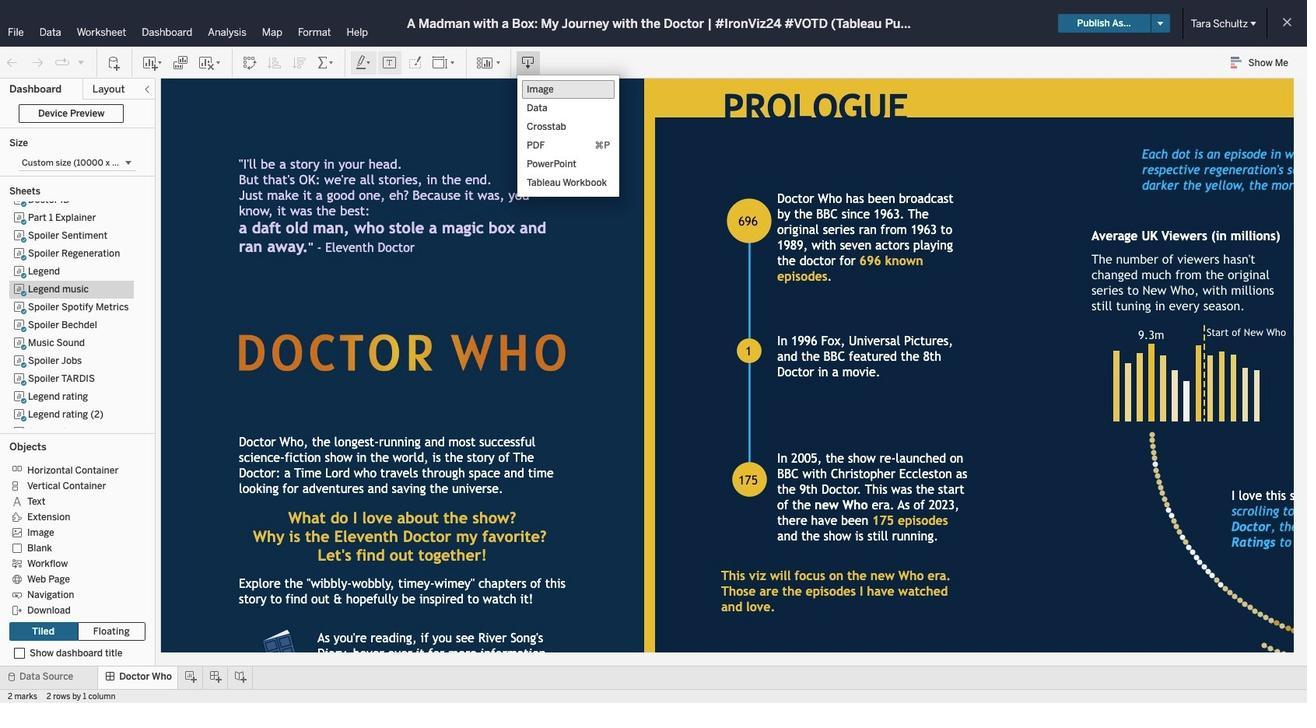 Task type: describe. For each thing, give the bounding box(es) containing it.
undo image
[[5, 55, 20, 70]]

format workbook image
[[407, 55, 423, 70]]

1 option from the top
[[9, 462, 134, 478]]

swap rows and columns image
[[242, 55, 258, 70]]

sort ascending image
[[267, 55, 282, 70]]

0 horizontal spatial replay animation image
[[54, 55, 70, 70]]

redo image
[[30, 55, 45, 70]]

6 option from the top
[[9, 540, 134, 556]]

10 option from the top
[[9, 602, 134, 618]]

1 horizontal spatial replay animation image
[[76, 57, 86, 67]]

hide mark labels image
[[382, 55, 398, 70]]

objects list box
[[9, 458, 146, 618]]

all caps word doctor who in orange and yellow diamond gradient. image
[[239, 334, 566, 372]]

totals image
[[317, 55, 335, 70]]



Task type: locate. For each thing, give the bounding box(es) containing it.
3 option from the top
[[9, 493, 134, 509]]

5 option from the top
[[9, 524, 134, 540]]

togglestate option group
[[9, 623, 146, 641]]

collapse image
[[142, 85, 152, 94]]

fit image
[[432, 55, 457, 70]]

9 option from the top
[[9, 587, 134, 602]]

new data source image
[[107, 55, 122, 70]]

replay animation image
[[54, 55, 70, 70], [76, 57, 86, 67]]

highlight image
[[355, 55, 373, 70]]

replay animation image right redo 'image' on the left of page
[[54, 55, 70, 70]]

list box
[[9, 191, 146, 442]]

option
[[9, 462, 134, 478], [9, 478, 134, 493], [9, 493, 134, 509], [9, 509, 134, 524], [9, 524, 134, 540], [9, 540, 134, 556], [9, 556, 134, 571], [9, 571, 134, 587], [9, 587, 134, 602], [9, 602, 134, 618]]

new worksheet image
[[142, 55, 163, 70]]

7 option from the top
[[9, 556, 134, 571]]

2 option from the top
[[9, 478, 134, 493]]

sort descending image
[[292, 55, 307, 70]]

8 option from the top
[[9, 571, 134, 587]]

replay animation image left new data source image
[[76, 57, 86, 67]]

show/hide cards image
[[476, 55, 501, 70]]

duplicate image
[[173, 55, 188, 70]]

4 option from the top
[[9, 509, 134, 524]]

clear sheet image
[[198, 55, 223, 70]]

download image
[[521, 55, 536, 70]]



Task type: vqa. For each thing, say whether or not it's contained in the screenshot.
Collapse icon
yes



